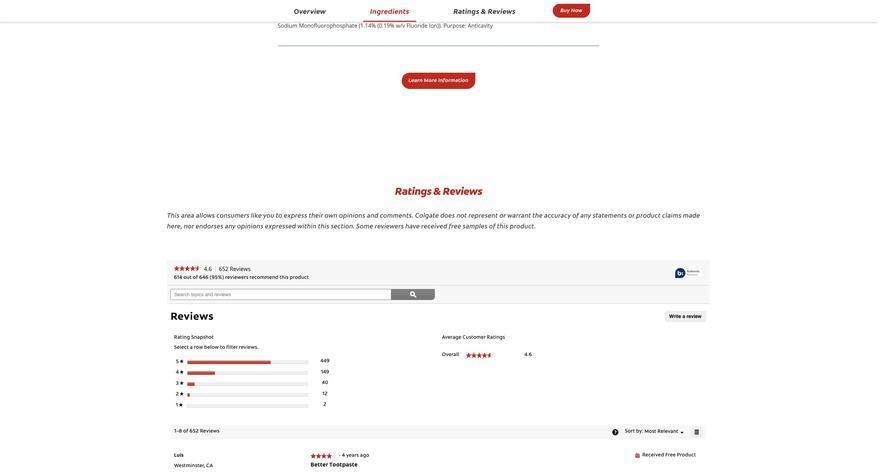 Task type: describe. For each thing, give the bounding box(es) containing it.
2 for 2 ★
[[176, 392, 180, 397]]

westminster,
[[174, 464, 205, 469]]

Search topics and reviews search region search field
[[167, 286, 439, 303]]

out
[[184, 276, 192, 280]]

ago
[[360, 453, 370, 458]]

a for review
[[683, 314, 686, 319]]

by:
[[637, 429, 644, 434]]

customer
[[463, 335, 486, 340]]

nor
[[184, 221, 194, 230]]

made
[[684, 211, 701, 219]]

614 out of 646 (95%) reviewers recommend this product
[[174, 276, 309, 280]]

like
[[251, 211, 262, 219]]

1 vertical spatial ratings
[[395, 184, 432, 198]]

reviews up rating snapshot
[[171, 312, 214, 323]]

tootpaste
[[330, 462, 358, 468]]

anticavity
[[468, 22, 493, 30]]

0 horizontal spatial this
[[280, 276, 289, 280]]

within
[[298, 221, 317, 230]]

652 reviews link
[[219, 265, 255, 273]]

learn more information link
[[402, 73, 476, 89]]

average customer ratings
[[442, 335, 506, 340]]

average
[[442, 335, 462, 340]]

luis
[[174, 453, 184, 458]]

reviews.
[[239, 346, 259, 350]]

consumers
[[217, 211, 250, 219]]

≡ button
[[691, 427, 704, 438]]

ϙ
[[410, 291, 417, 298]]

1–8 of 652 reviews
[[174, 429, 222, 434]]

1 horizontal spatial 652
[[219, 265, 229, 273]]

received
[[643, 453, 665, 458]]

purpose:
[[444, 22, 467, 30]]

of down represent
[[490, 221, 496, 230]]

you
[[264, 211, 275, 219]]

ingredients
[[371, 6, 410, 16]]

warrant
[[508, 211, 532, 219]]

buy
[[561, 6, 571, 13]]

expressed
[[265, 221, 296, 230]]

overview
[[294, 6, 326, 16]]

ϙ button
[[392, 289, 436, 300]]

reviews up not
[[443, 184, 483, 198]]

area
[[181, 211, 195, 219]]

2 ★
[[176, 392, 184, 397]]

below
[[204, 346, 219, 350]]

40
[[322, 381, 328, 386]]

claims
[[663, 211, 682, 219]]

row
[[194, 346, 203, 350]]

reviews inside "button"
[[488, 6, 516, 16]]

652 reviews
[[219, 265, 251, 273]]

have
[[406, 221, 420, 230]]

statements
[[593, 211, 628, 219]]

1 or from the left
[[500, 211, 506, 219]]

sodium monofluorophosphate (1.14% (0.19% w/v fluoride ion)). purpose: anticavity
[[278, 22, 493, 30]]

1
[[176, 403, 179, 408]]

ca
[[207, 464, 213, 469]]

does
[[441, 211, 456, 219]]

1 ★
[[176, 403, 183, 408]]

614
[[174, 276, 182, 280]]

w/v
[[396, 22, 405, 30]]

express
[[284, 211, 308, 219]]

ratings & reviews inside "button"
[[454, 6, 516, 16]]

rating snapshot
[[174, 335, 214, 340]]

5 ★
[[176, 359, 184, 364]]

5
[[176, 360, 180, 364]]

a for row
[[190, 346, 193, 350]]

4 ★
[[176, 370, 184, 375]]

ratings inside "button"
[[454, 6, 480, 16]]

★ for 4
[[180, 370, 184, 374]]

reviews right 1–8
[[200, 429, 220, 434]]

ratings & reviews button
[[447, 4, 523, 19]]

overall
[[442, 353, 460, 358]]

3 ★
[[176, 381, 184, 386]]

≡
[[695, 427, 700, 437]]

rating
[[174, 335, 190, 340]]

review
[[687, 314, 702, 319]]

the trustmark icon that reveals a popup describing bv authenticity image
[[676, 268, 704, 278]]

better tootpaste
[[311, 462, 358, 468]]

relevant
[[658, 429, 679, 434]]

1 vertical spatial ratings & reviews
[[395, 184, 483, 198]]

accuracy
[[545, 211, 572, 219]]

★ for 5
[[180, 359, 184, 363]]

2 for 2
[[324, 403, 327, 407]]

received
[[422, 221, 448, 230]]

most
[[645, 429, 657, 434]]

comments.
[[380, 211, 414, 219]]

their
[[309, 211, 324, 219]]

buy now
[[561, 6, 583, 13]]

reviewers inside this area allows consumers like you to express their own opinions and comments. colgate does not represent or warrant the accuracy of any statements or product claims made here, nor endorses any opinions expressed within this section. some reviewers have received free samples of this product.
[[375, 221, 404, 230]]

select a row below to filter reviews.
[[174, 346, 259, 350]]

here,
[[167, 221, 183, 230]]

the
[[533, 211, 543, 219]]

fluoride
[[407, 22, 428, 30]]

now
[[572, 6, 583, 13]]

▼
[[681, 431, 684, 434]]



Task type: locate. For each thing, give the bounding box(es) containing it.
any down consumers
[[225, 221, 236, 230]]

reviews
[[488, 6, 516, 16], [443, 184, 483, 198], [230, 265, 251, 273], [171, 312, 214, 323], [200, 429, 220, 434]]

1 horizontal spatial a
[[683, 314, 686, 319]]

a
[[683, 314, 686, 319], [190, 346, 193, 350]]

★ inside 3 ★
[[180, 381, 184, 385]]

(0.19%
[[378, 22, 395, 30]]

1 horizontal spatial &
[[481, 6, 487, 16]]

4.6
[[204, 265, 212, 273], [525, 353, 532, 358]]

reviews up 614 out of 646 (95%) reviewers recommend this product
[[230, 265, 251, 273]]

better
[[311, 462, 328, 468]]

write a review button
[[665, 311, 707, 322]]

0 horizontal spatial &
[[434, 184, 441, 198]]

a inside "button"
[[683, 314, 686, 319]]

4 right the ·
[[342, 453, 345, 458]]

1–8
[[174, 429, 182, 434]]

opinions up section.
[[339, 211, 366, 219]]

& up anticavity
[[481, 6, 487, 16]]

1–8 of 652 reviews alert
[[174, 429, 222, 434]]

a right write on the bottom right
[[683, 314, 686, 319]]

opinions
[[339, 211, 366, 219], [237, 221, 264, 230]]

1 vertical spatial any
[[225, 221, 236, 230]]

★ up 4 ★
[[180, 359, 184, 363]]

0 vertical spatial 4.6
[[204, 265, 212, 273]]

0 horizontal spatial 4
[[176, 370, 180, 375]]

★ down 4 ★
[[180, 381, 184, 385]]

0 horizontal spatial ratings
[[395, 184, 432, 198]]

more
[[424, 76, 437, 84]]

0 horizontal spatial product
[[290, 276, 309, 280]]

2 vertical spatial ratings
[[487, 335, 506, 340]]

0 vertical spatial &
[[481, 6, 487, 16]]

samples
[[463, 221, 488, 230]]

snapshot
[[191, 335, 214, 340]]

this up search topics and reviews text box
[[280, 276, 289, 280]]

★ for 1
[[179, 403, 183, 407]]

product left claims
[[637, 211, 661, 219]]

learn more information
[[409, 76, 469, 84]]

4 inside 4 ★
[[176, 370, 180, 375]]

★ down 5 ★
[[180, 370, 184, 374]]

years
[[347, 453, 359, 458]]

of right out
[[193, 276, 198, 280]]

westminster, ca
[[174, 464, 213, 469]]

of right accuracy
[[573, 211, 580, 219]]

★★★★★
[[174, 266, 201, 271], [174, 266, 201, 271], [466, 353, 493, 358], [466, 353, 493, 358], [311, 453, 338, 458], [311, 453, 338, 458]]

this
[[319, 221, 330, 230], [498, 221, 509, 230], [280, 276, 289, 280]]

sort by: most relevant ▼
[[626, 429, 684, 434]]

2 horizontal spatial ratings
[[487, 335, 506, 340]]

buy now button
[[553, 4, 591, 18]]

0 horizontal spatial any
[[225, 221, 236, 230]]

write
[[670, 314, 682, 319]]

(95%)
[[210, 276, 224, 280]]

1 horizontal spatial or
[[629, 211, 636, 219]]

a left row
[[190, 346, 193, 350]]

product up search topics and reviews search region search box
[[290, 276, 309, 280]]

or left the warrant
[[500, 211, 506, 219]]

product inside this area allows consumers like you to express their own opinions and comments. colgate does not represent or warrant the accuracy of any statements or product claims made here, nor endorses any opinions expressed within this section. some reviewers have received free samples of this product.
[[637, 211, 661, 219]]

ratings right customer
[[487, 335, 506, 340]]

ion)).
[[429, 22, 442, 30]]

Search topics and reviews text field
[[171, 289, 392, 300]]

3
[[176, 381, 180, 386]]

0 horizontal spatial 2
[[176, 392, 180, 397]]

2 up the '1 ★'
[[176, 392, 180, 397]]

1 horizontal spatial 4
[[342, 453, 345, 458]]

information
[[439, 76, 469, 84]]

★ down 3 ★
[[180, 392, 184, 396]]

colgate
[[416, 211, 439, 219]]

1 horizontal spatial opinions
[[339, 211, 366, 219]]

2 inside 2 ★
[[176, 392, 180, 397]]

1 vertical spatial product
[[290, 276, 309, 280]]

reviews up anticavity
[[488, 6, 516, 16]]

1 horizontal spatial ratings
[[454, 6, 480, 16]]

some
[[357, 221, 374, 230]]

product.
[[510, 221, 537, 230]]

allows
[[196, 211, 215, 219]]

reviewers
[[375, 221, 404, 230], [226, 276, 249, 280]]

0 horizontal spatial opinions
[[237, 221, 264, 230]]

⊞ received free product
[[635, 453, 697, 458]]

1 horizontal spatial any
[[581, 211, 592, 219]]

0 vertical spatial 4
[[176, 370, 180, 375]]

ratings up purpose:
[[454, 6, 480, 16]]

1 vertical spatial opinions
[[237, 221, 264, 230]]

own
[[325, 211, 338, 219]]

?
[[613, 429, 619, 435]]

1 vertical spatial 4
[[342, 453, 345, 458]]

0 vertical spatial any
[[581, 211, 592, 219]]

1 vertical spatial 652
[[190, 429, 199, 434]]

1 vertical spatial 4.6
[[525, 353, 532, 358]]

product
[[678, 453, 697, 458]]

2 down 12
[[324, 403, 327, 407]]

reviewers down 652 reviews link
[[226, 276, 249, 280]]

1 vertical spatial &
[[434, 184, 441, 198]]

1 vertical spatial 2
[[324, 403, 327, 407]]

0 horizontal spatial to
[[220, 346, 225, 350]]

learn
[[409, 76, 423, 84]]

this
[[167, 211, 180, 219]]

0 vertical spatial a
[[683, 314, 686, 319]]

& up colgate
[[434, 184, 441, 198]]

4 up 3 ★
[[176, 370, 180, 375]]

& inside "button"
[[481, 6, 487, 16]]

0 vertical spatial ratings
[[454, 6, 480, 16]]

to right you
[[276, 211, 283, 219]]

· 4 years ago
[[340, 453, 372, 458]]

0 vertical spatial 652
[[219, 265, 229, 273]]

and
[[367, 211, 379, 219]]

1 horizontal spatial 4.6
[[525, 353, 532, 358]]

ratings & reviews up anticavity
[[454, 6, 516, 16]]

1 vertical spatial to
[[220, 346, 225, 350]]

free
[[449, 221, 462, 230]]

1 vertical spatial a
[[190, 346, 193, 350]]

★ for 3
[[180, 381, 184, 385]]

product
[[637, 211, 661, 219], [290, 276, 309, 280]]

sort
[[626, 429, 636, 434]]

ingredients button
[[364, 4, 417, 22]]

0 horizontal spatial a
[[190, 346, 193, 350]]

any left statements
[[581, 211, 592, 219]]

1 horizontal spatial product
[[637, 211, 661, 219]]

0 vertical spatial opinions
[[339, 211, 366, 219]]

0 horizontal spatial 652
[[190, 429, 199, 434]]

reviewers down comments.
[[375, 221, 404, 230]]

endorses
[[196, 221, 224, 230]]

1 horizontal spatial 2
[[324, 403, 327, 407]]

opinions down like
[[237, 221, 264, 230]]

0 horizontal spatial reviewers
[[226, 276, 249, 280]]

0 vertical spatial to
[[276, 211, 283, 219]]

0 horizontal spatial or
[[500, 211, 506, 219]]

652 up (95%)
[[219, 265, 229, 273]]

4
[[176, 370, 180, 375], [342, 453, 345, 458]]

★ inside 5 ★
[[180, 359, 184, 363]]

this down own
[[319, 221, 330, 230]]

this down the warrant
[[498, 221, 509, 230]]

of right 1–8
[[183, 429, 189, 434]]

★ for 2
[[180, 392, 184, 396]]

not
[[457, 211, 468, 219]]

sodium
[[278, 22, 298, 30]]

449
[[321, 359, 330, 364]]

★ inside the '1 ★'
[[179, 403, 183, 407]]

0 horizontal spatial 4.6
[[204, 265, 212, 273]]

to inside this area allows consumers like you to express their own opinions and comments. colgate does not represent or warrant the accuracy of any statements or product claims made here, nor endorses any opinions expressed within this section. some reviewers have received free samples of this product.
[[276, 211, 283, 219]]

or right statements
[[629, 211, 636, 219]]

ratings up colgate
[[395, 184, 432, 198]]

2 horizontal spatial this
[[498, 221, 509, 230]]

free
[[666, 453, 676, 458]]

0 vertical spatial ratings & reviews
[[454, 6, 516, 16]]

652 right 1–8
[[190, 429, 199, 434]]

0 vertical spatial 2
[[176, 392, 180, 397]]

12
[[323, 392, 328, 397]]

filter
[[227, 346, 238, 350]]

★ down 2 ★
[[179, 403, 183, 407]]

646
[[199, 276, 209, 280]]

1 horizontal spatial to
[[276, 211, 283, 219]]

1 vertical spatial reviewers
[[226, 276, 249, 280]]

1 horizontal spatial reviewers
[[375, 221, 404, 230]]

★
[[180, 359, 184, 363], [180, 370, 184, 374], [180, 381, 184, 385], [180, 392, 184, 396], [179, 403, 183, 407]]

0 vertical spatial product
[[637, 211, 661, 219]]

write a review
[[670, 314, 702, 319]]

1 horizontal spatial this
[[319, 221, 330, 230]]

2 or from the left
[[629, 211, 636, 219]]

★ inside 2 ★
[[180, 392, 184, 396]]

overview button
[[287, 4, 333, 19]]

? button
[[613, 428, 619, 436]]

0 vertical spatial reviewers
[[375, 221, 404, 230]]

to left "filter"
[[220, 346, 225, 350]]

ratings & reviews up does
[[395, 184, 483, 198]]

ratings & reviews
[[454, 6, 516, 16], [395, 184, 483, 198]]

★ inside 4 ★
[[180, 370, 184, 374]]



Task type: vqa. For each thing, say whether or not it's contained in the screenshot.
opinions
yes



